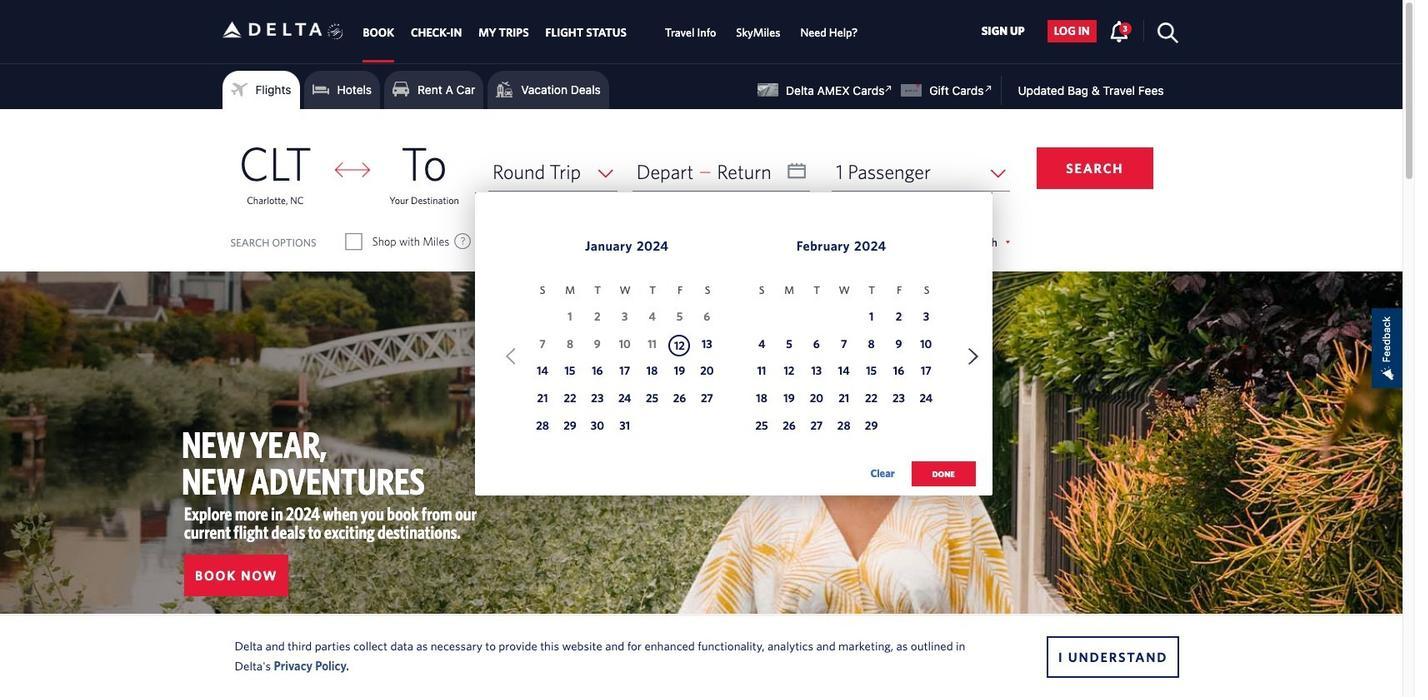Task type: vqa. For each thing, say whether or not it's contained in the screenshot.
plane icon at the left bottom of the page
no



Task type: locate. For each thing, give the bounding box(es) containing it.
None field
[[489, 153, 618, 192], [832, 153, 1011, 192], [489, 153, 618, 192], [832, 153, 1011, 192]]

delta air lines image
[[222, 4, 322, 56]]

skyteam image
[[328, 6, 344, 58]]

tab panel
[[0, 109, 1403, 505]]

None checkbox
[[347, 233, 362, 250]]

calendar expanded, use arrow keys to select date application
[[475, 193, 993, 505]]

None text field
[[633, 153, 811, 192]]

None checkbox
[[645, 233, 660, 250]]

tab list
[[355, 0, 868, 63]]



Task type: describe. For each thing, give the bounding box(es) containing it.
this link opens another site in a new window that may not follow the same accessibility policies as delta air lines. image
[[981, 81, 997, 97]]

this link opens another site in a new window that may not follow the same accessibility policies as delta air lines. image
[[882, 81, 897, 97]]



